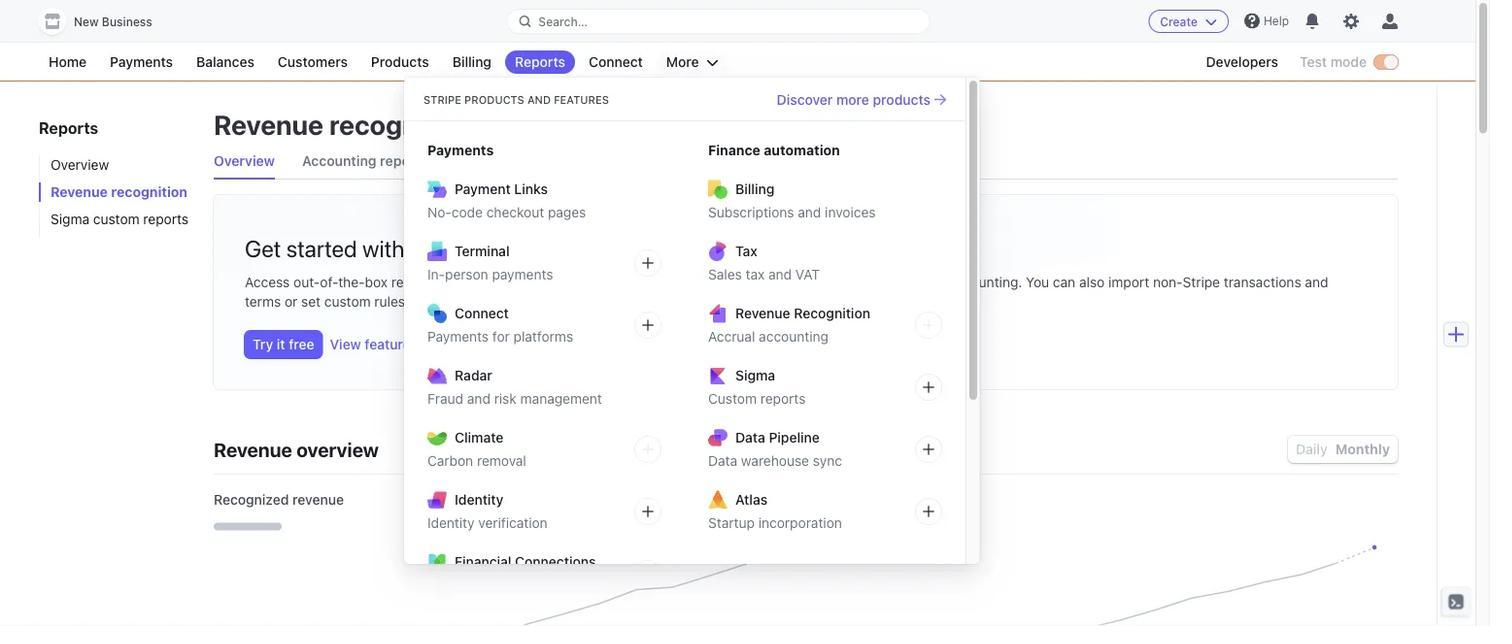 Task type: vqa. For each thing, say whether or not it's contained in the screenshot.
topmost "tab list"
no



Task type: locate. For each thing, give the bounding box(es) containing it.
try it free button
[[245, 331, 322, 358]]

access out-of-the-box revenue reports that automatically capture your latest stripe data and streamline accrual accounting. you can also import non-stripe transactions and terms or set custom rules to recognize revenue in line with your accounting practices.
[[245, 274, 1328, 310]]

data import
[[455, 153, 532, 169]]

payments for platforms
[[427, 329, 573, 345]]

reports inside access out-of-the-box revenue reports that automatically capture your latest stripe data and streamline accrual accounting. you can also import non-stripe transactions and terms or set custom rules to recognize revenue in line with your accounting practices.
[[445, 274, 490, 290]]

data up "payment"
[[455, 153, 486, 169]]

1 vertical spatial sigma
[[735, 368, 775, 384]]

sales tax and vat
[[708, 267, 820, 283]]

and left invoices at the top of the page
[[798, 204, 821, 221]]

1 vertical spatial identity
[[427, 515, 475, 531]]

test
[[1300, 54, 1327, 70]]

stripe
[[424, 94, 461, 106], [731, 274, 768, 290], [1183, 274, 1220, 290]]

carbon removal
[[427, 453, 526, 469]]

0 horizontal spatial billing
[[452, 54, 492, 70]]

revenue recognition up accounting
[[214, 108, 474, 140]]

and down 'reports' link
[[527, 94, 551, 106]]

subscriptions and invoices
[[708, 204, 876, 221]]

invoices
[[825, 204, 876, 221]]

1 vertical spatial reports
[[39, 119, 98, 137]]

recognition
[[329, 108, 474, 140], [111, 184, 188, 200]]

try it free
[[253, 337, 314, 353]]

0 vertical spatial recognition
[[329, 108, 474, 140]]

0 horizontal spatial recognition
[[502, 235, 621, 262]]

import inside access out-of-the-box revenue reports that automatically capture your latest stripe data and streamline accrual accounting. you can also import non-stripe transactions and terms or set custom rules to recognize revenue in line with your accounting practices.
[[1109, 274, 1149, 290]]

daily button
[[1296, 442, 1328, 458]]

overview up the revenue recognition link
[[51, 157, 109, 173]]

1 vertical spatial import
[[1109, 274, 1149, 290]]

connections
[[515, 554, 596, 570]]

reports up recognize
[[445, 274, 490, 290]]

0 vertical spatial accounting
[[646, 294, 715, 310]]

overview link up the revenue recognition link
[[39, 155, 194, 175]]

products down billing link
[[464, 94, 524, 106]]

payments up "payment"
[[427, 142, 494, 158]]

1 horizontal spatial billing
[[735, 181, 775, 197]]

products
[[371, 54, 429, 70], [464, 94, 524, 106]]

pages
[[548, 204, 586, 221]]

reports link
[[505, 51, 575, 74]]

view
[[330, 337, 361, 353]]

recognition down the streamline at right top
[[794, 306, 870, 322]]

reports
[[515, 54, 565, 70], [39, 119, 98, 137]]

revenue overview
[[214, 438, 379, 461]]

overview link
[[214, 144, 275, 179], [39, 155, 194, 175]]

oct right —
[[633, 441, 657, 457]]

1 horizontal spatial figure
[[829, 549, 1375, 627]]

data for data pipeline
[[735, 430, 765, 446]]

fraud
[[427, 391, 463, 407]]

sigma inside 'link'
[[51, 211, 89, 227]]

products
[[873, 91, 931, 107]]

set
[[301, 294, 321, 310]]

customers
[[278, 54, 348, 70]]

billing up 'subscriptions'
[[735, 181, 775, 197]]

0 horizontal spatial overview
[[51, 157, 109, 173]]

—
[[618, 441, 630, 457]]

2 figure from the left
[[829, 549, 1375, 627]]

identity up financial
[[427, 515, 475, 531]]

0 vertical spatial reports
[[515, 54, 565, 70]]

connect link
[[579, 51, 653, 74]]

0 vertical spatial with
[[362, 235, 405, 262]]

access
[[245, 274, 290, 290]]

revenue up person
[[410, 235, 497, 262]]

your down capture
[[614, 294, 642, 310]]

terms
[[245, 294, 281, 310]]

0 vertical spatial custom
[[93, 211, 140, 227]]

import up payment links
[[489, 153, 532, 169]]

1 figure from the left
[[237, 549, 783, 627]]

1 horizontal spatial revenue recognition
[[214, 108, 474, 140]]

0 vertical spatial billing
[[452, 54, 492, 70]]

1 vertical spatial data
[[735, 430, 765, 446]]

identity for identity
[[455, 492, 504, 508]]

billing up the stripe products and features
[[452, 54, 492, 70]]

accounting down revenue recognition
[[759, 329, 829, 345]]

revenue down that
[[490, 294, 540, 310]]

custom inside 'link'
[[93, 211, 140, 227]]

the-
[[338, 274, 365, 290]]

1 vertical spatial with
[[584, 294, 611, 310]]

overview up get on the left of page
[[214, 153, 275, 169]]

your left latest
[[661, 274, 689, 290]]

non-
[[1153, 274, 1183, 290]]

reports down the revenue recognition link
[[143, 211, 189, 227]]

overview
[[214, 153, 275, 169], [51, 157, 109, 173]]

help button
[[1237, 5, 1297, 36]]

overview link for revenue recognition
[[214, 144, 275, 179]]

reports
[[380, 153, 428, 169], [143, 211, 189, 227], [445, 274, 490, 290], [760, 391, 806, 407]]

or
[[285, 294, 298, 310]]

0 horizontal spatial import
[[489, 153, 532, 169]]

0 vertical spatial your
[[661, 274, 689, 290]]

0 horizontal spatial oct
[[554, 441, 577, 457]]

reports up the stripe products and features
[[515, 54, 565, 70]]

products left billing link
[[371, 54, 429, 70]]

home
[[49, 54, 87, 70]]

and right transactions
[[1305, 274, 1328, 290]]

reports inside tab list
[[380, 153, 428, 169]]

0 horizontal spatial figure
[[237, 549, 783, 627]]

stripe down billing link
[[424, 94, 461, 106]]

1 vertical spatial connect
[[455, 306, 509, 322]]

identity up identity verification
[[455, 492, 504, 508]]

no-code checkout pages
[[427, 204, 586, 221]]

0 vertical spatial identity
[[455, 492, 504, 508]]

new business
[[74, 15, 152, 29]]

sigma custom reports
[[51, 211, 189, 227]]

stripe up practices.
[[731, 274, 768, 290]]

with up box
[[362, 235, 405, 262]]

0 vertical spatial products
[[371, 54, 429, 70]]

billing link
[[443, 51, 501, 74]]

more
[[666, 54, 699, 70]]

that
[[494, 274, 519, 290]]

identity
[[455, 492, 504, 508], [427, 515, 475, 531]]

1 horizontal spatial connect
[[589, 54, 643, 70]]

accounting
[[646, 294, 715, 310], [759, 329, 829, 345]]

features
[[554, 94, 609, 106]]

warehouse
[[741, 453, 809, 469]]

monthly
[[1336, 442, 1390, 458]]

0 vertical spatial recognition
[[502, 235, 621, 262]]

daily monthly
[[1296, 442, 1390, 458]]

create button
[[1149, 10, 1229, 33]]

sync
[[813, 453, 842, 469]]

out-
[[293, 274, 320, 290]]

0 vertical spatial data
[[455, 153, 486, 169]]

fraud and risk management
[[427, 391, 602, 407]]

0 vertical spatial payments
[[110, 54, 173, 70]]

payments
[[492, 267, 553, 283]]

0 vertical spatial sigma
[[51, 211, 89, 227]]

revenue recognition up sigma custom reports
[[51, 184, 188, 200]]

1 horizontal spatial your
[[661, 274, 689, 290]]

view features
[[330, 337, 418, 353]]

your
[[661, 274, 689, 290], [614, 294, 642, 310]]

0 horizontal spatial custom
[[93, 211, 140, 227]]

can
[[1053, 274, 1076, 290]]

0 horizontal spatial revenue recognition
[[51, 184, 188, 200]]

business
[[102, 15, 152, 29]]

pipeline
[[769, 430, 820, 446]]

1 horizontal spatial sigma
[[735, 368, 775, 384]]

overview for revenue recognition
[[214, 153, 275, 169]]

0 horizontal spatial reports
[[39, 119, 98, 137]]

reports inside 'link'
[[143, 211, 189, 227]]

reports down home link
[[39, 119, 98, 137]]

identity for identity verification
[[427, 515, 475, 531]]

tax
[[746, 267, 765, 283]]

1 vertical spatial your
[[614, 294, 642, 310]]

vat
[[796, 267, 820, 283]]

oct 2022 — oct mtd (utc)
[[554, 441, 733, 457]]

new
[[74, 15, 99, 29]]

automatically
[[523, 274, 606, 290]]

0 horizontal spatial with
[[362, 235, 405, 262]]

overview link up get on the left of page
[[214, 144, 275, 179]]

sigma up custom reports
[[735, 368, 775, 384]]

payments down business
[[110, 54, 173, 70]]

accounting reports
[[302, 153, 428, 169]]

free
[[289, 337, 314, 353]]

1 horizontal spatial overview
[[214, 153, 275, 169]]

1 horizontal spatial import
[[1109, 274, 1149, 290]]

0 horizontal spatial your
[[614, 294, 642, 310]]

0 horizontal spatial products
[[371, 54, 429, 70]]

of-
[[320, 274, 338, 290]]

0 horizontal spatial overview link
[[39, 155, 194, 175]]

1 horizontal spatial oct
[[633, 441, 657, 457]]

products link
[[361, 51, 439, 74]]

daily
[[1296, 442, 1328, 458]]

billing
[[452, 54, 492, 70], [735, 181, 775, 197]]

payments down recognize
[[427, 329, 489, 345]]

1 horizontal spatial stripe
[[731, 274, 768, 290]]

1 horizontal spatial accounting
[[759, 329, 829, 345]]

custom down 'the-'
[[324, 294, 371, 310]]

practices.
[[719, 294, 781, 310]]

0 horizontal spatial accounting
[[646, 294, 715, 310]]

revenue
[[214, 108, 324, 140], [51, 184, 108, 200], [410, 235, 497, 262], [735, 306, 790, 322], [214, 438, 292, 461]]

1 horizontal spatial with
[[584, 294, 611, 310]]

sigma down the revenue recognition link
[[51, 211, 89, 227]]

accounting down latest
[[646, 294, 715, 310]]

1 vertical spatial custom
[[324, 294, 371, 310]]

revenue recognition
[[214, 108, 474, 140], [51, 184, 188, 200]]

with right line
[[584, 294, 611, 310]]

with
[[362, 235, 405, 262], [584, 294, 611, 310]]

recognition up automatically
[[502, 235, 621, 262]]

it
[[277, 337, 285, 353]]

rules
[[374, 294, 405, 310]]

oct left 2022
[[554, 441, 577, 457]]

discover
[[777, 91, 833, 107]]

0 vertical spatial import
[[489, 153, 532, 169]]

stripe left transactions
[[1183, 274, 1220, 290]]

connect up payments for platforms
[[455, 306, 509, 322]]

0 horizontal spatial sigma
[[51, 211, 89, 227]]

1 horizontal spatial recognition
[[794, 306, 870, 322]]

recognition up sigma custom reports
[[111, 184, 188, 200]]

tab list
[[214, 144, 1398, 180]]

recognition up accounting reports at the top left of page
[[329, 108, 474, 140]]

also
[[1079, 274, 1105, 290]]

2 vertical spatial payments
[[427, 329, 489, 345]]

data
[[455, 153, 486, 169], [735, 430, 765, 446], [708, 453, 737, 469]]

custom down the revenue recognition link
[[93, 211, 140, 227]]

2 vertical spatial data
[[708, 453, 737, 469]]

1 horizontal spatial custom
[[324, 294, 371, 310]]

revenue up 'to'
[[391, 274, 441, 290]]

data up warehouse
[[735, 430, 765, 446]]

oct
[[554, 441, 577, 457], [633, 441, 657, 457]]

1 horizontal spatial overview link
[[214, 144, 275, 179]]

reports up no-
[[380, 153, 428, 169]]

1 vertical spatial recognition
[[111, 184, 188, 200]]

1 vertical spatial products
[[464, 94, 524, 106]]

connect up features
[[589, 54, 643, 70]]

import
[[489, 153, 532, 169], [1109, 274, 1149, 290]]

1 vertical spatial recognition
[[794, 306, 870, 322]]

1 horizontal spatial reports
[[515, 54, 565, 70]]

accounting
[[302, 153, 377, 169]]

data up atlas
[[708, 453, 737, 469]]

1 horizontal spatial products
[[464, 94, 524, 106]]

figure
[[237, 549, 783, 627], [829, 549, 1375, 627]]

features
[[365, 337, 418, 353]]

import right also
[[1109, 274, 1149, 290]]

1 vertical spatial billing
[[735, 181, 775, 197]]

accounting reports link
[[302, 144, 428, 179]]



Task type: describe. For each thing, give the bounding box(es) containing it.
help
[[1264, 14, 1289, 28]]

accrual accounting
[[708, 329, 829, 345]]

1 horizontal spatial recognition
[[329, 108, 474, 140]]

customers link
[[268, 51, 357, 74]]

custom
[[708, 391, 757, 407]]

try
[[253, 337, 273, 353]]

person
[[445, 267, 488, 283]]

stripe products and features
[[424, 94, 609, 106]]

links
[[514, 181, 548, 197]]

sigma custom reports link
[[39, 210, 194, 229]]

management
[[520, 391, 602, 407]]

financial connections
[[455, 554, 596, 570]]

sigma for sigma
[[735, 368, 775, 384]]

and down radar
[[467, 391, 491, 407]]

revenue down balances link
[[214, 108, 324, 140]]

tab list containing overview
[[214, 144, 1398, 180]]

revenue up accrual accounting
[[735, 306, 790, 322]]

new business button
[[39, 8, 172, 35]]

data import link
[[455, 144, 577, 179]]

monthly button
[[1336, 442, 1390, 458]]

0 vertical spatial connect
[[589, 54, 643, 70]]

radar
[[455, 368, 492, 384]]

Search… text field
[[507, 9, 929, 34]]

for
[[492, 329, 510, 345]]

box
[[365, 274, 388, 290]]

0 horizontal spatial connect
[[455, 306, 509, 322]]

payment
[[455, 181, 511, 197]]

mtd
[[660, 441, 691, 457]]

data
[[772, 274, 800, 290]]

in-
[[427, 267, 445, 283]]

data for data import
[[455, 153, 486, 169]]

balances link
[[187, 51, 264, 74]]

developers
[[1206, 54, 1279, 70]]

streamline
[[831, 274, 896, 290]]

data for data warehouse sync
[[708, 453, 737, 469]]

overview link for reports
[[39, 155, 194, 175]]

line
[[559, 294, 581, 310]]

and right tax
[[768, 267, 792, 283]]

financial connections button
[[420, 545, 669, 603]]

1 vertical spatial accounting
[[759, 329, 829, 345]]

revenue right deferred at the right bottom of page
[[866, 492, 918, 508]]

figure for recognized revenue
[[237, 549, 783, 627]]

revenue recognition
[[735, 306, 870, 322]]

subscriptions
[[708, 204, 794, 221]]

latest
[[693, 274, 727, 290]]

Search… search field
[[507, 9, 929, 34]]

terminal
[[455, 243, 510, 259]]

1 vertical spatial payments
[[427, 142, 494, 158]]

0 horizontal spatial recognition
[[111, 184, 188, 200]]

search…
[[539, 15, 588, 28]]

payments link
[[100, 51, 183, 74]]

accrual
[[708, 329, 755, 345]]

recognized
[[214, 492, 289, 508]]

and right data
[[803, 274, 827, 290]]

data warehouse sync
[[708, 453, 842, 469]]

discover more products link
[[777, 90, 946, 109]]

platforms
[[514, 329, 573, 345]]

custom reports
[[708, 391, 806, 407]]

deferred revenue
[[806, 492, 918, 508]]

payments inside payments link
[[110, 54, 173, 70]]

removal
[[477, 453, 526, 469]]

2 oct from the left
[[633, 441, 657, 457]]

custom inside access out-of-the-box revenue reports that automatically capture your latest stripe data and streamline accrual accounting. you can also import non-stripe transactions and terms or set custom rules to recognize revenue in line with your accounting practices.
[[324, 294, 371, 310]]

deferred
[[806, 492, 863, 508]]

1 oct from the left
[[554, 441, 577, 457]]

figure for deferred revenue
[[829, 549, 1375, 627]]

revenue up recognized
[[214, 438, 292, 461]]

more
[[836, 91, 869, 107]]

with inside access out-of-the-box revenue reports that automatically capture your latest stripe data and streamline accrual accounting. you can also import non-stripe transactions and terms or set custom rules to recognize revenue in line with your accounting practices.
[[584, 294, 611, 310]]

startup incorporation
[[708, 515, 842, 531]]

reports up "data pipeline"
[[760, 391, 806, 407]]

verification
[[478, 515, 548, 531]]

climate
[[455, 430, 504, 446]]

accrual
[[899, 274, 945, 290]]

overview for reports
[[51, 157, 109, 173]]

get
[[245, 235, 281, 262]]

revenue down overview
[[292, 492, 344, 508]]

revenue up sigma custom reports 'link'
[[51, 184, 108, 200]]

code
[[452, 204, 483, 221]]

create
[[1160, 15, 1198, 28]]

data pipeline
[[735, 430, 820, 446]]

payment links
[[455, 181, 548, 197]]

you
[[1026, 274, 1049, 290]]

automation
[[764, 142, 840, 158]]

sigma for sigma custom reports
[[51, 211, 89, 227]]

no-
[[427, 204, 452, 221]]

sales
[[708, 267, 742, 283]]

revenue recognition link
[[39, 183, 194, 202]]

0 horizontal spatial stripe
[[424, 94, 461, 106]]

finance automation
[[708, 142, 840, 158]]

balances
[[196, 54, 254, 70]]

risk
[[494, 391, 517, 407]]

overview
[[297, 438, 379, 461]]

2 horizontal spatial stripe
[[1183, 274, 1220, 290]]

0 vertical spatial revenue recognition
[[214, 108, 474, 140]]

accounting inside access out-of-the-box revenue reports that automatically capture your latest stripe data and streamline accrual accounting. you can also import non-stripe transactions and terms or set custom rules to recognize revenue in line with your accounting practices.
[[646, 294, 715, 310]]

atlas
[[735, 492, 768, 508]]

checkout
[[486, 204, 544, 221]]

1 vertical spatial revenue recognition
[[51, 184, 188, 200]]

2022
[[581, 441, 614, 457]]



